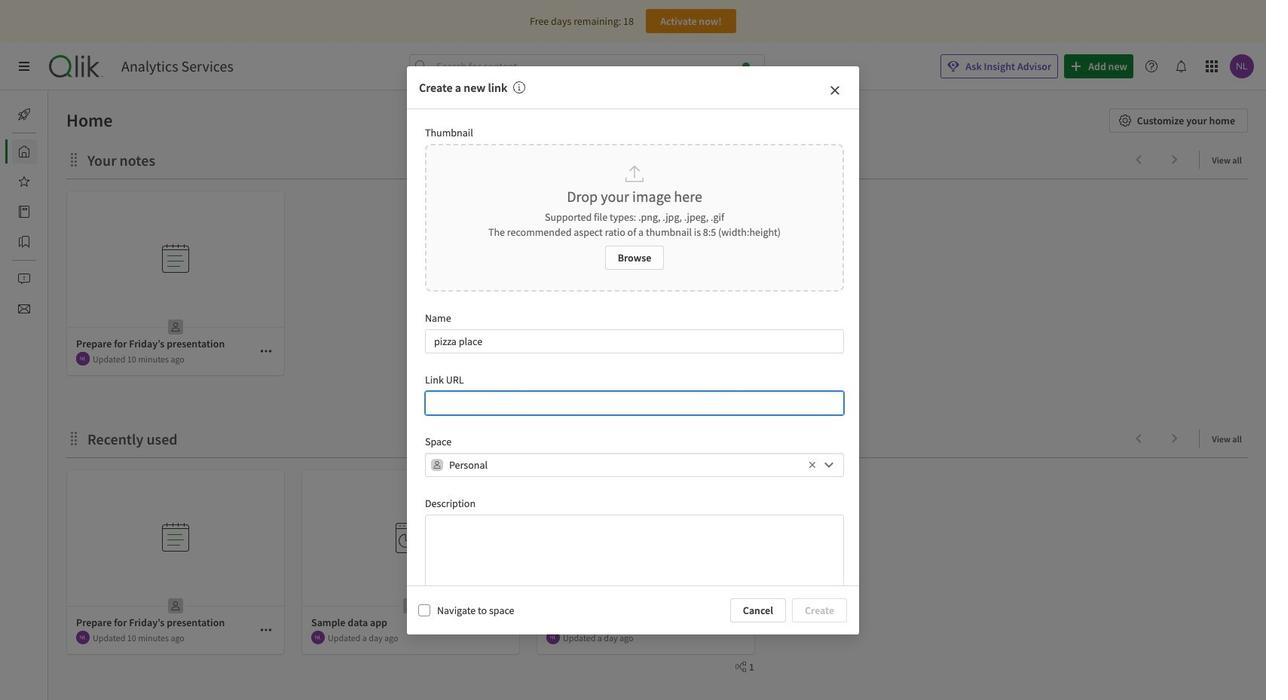 Task type: locate. For each thing, give the bounding box(es) containing it.
subscriptions image
[[18, 303, 30, 315]]

2 noah lott image from the left
[[311, 631, 325, 644]]

0 horizontal spatial noah lott image
[[76, 352, 90, 366]]

analytics services element
[[121, 57, 234, 75]]

dialog
[[407, 66, 859, 663]]

move collection image
[[66, 431, 81, 446]]

noah lott image
[[76, 631, 90, 644], [311, 631, 325, 644]]

1 vertical spatial noah lott image
[[546, 631, 560, 644]]

main content
[[42, 90, 1266, 700]]

noah lott image
[[76, 352, 90, 366], [546, 631, 560, 644]]

None text field
[[425, 329, 844, 353], [425, 391, 844, 415], [449, 453, 805, 477], [425, 329, 844, 353], [425, 391, 844, 415], [449, 453, 805, 477]]

1 horizontal spatial noah lott image
[[311, 631, 325, 644]]

navigation pane element
[[0, 96, 48, 327]]

favorites image
[[18, 176, 30, 188]]

1 noah lott image from the left
[[76, 631, 90, 644]]

noah lott element
[[76, 352, 90, 366], [76, 631, 90, 644], [311, 631, 325, 644], [546, 631, 560, 644]]

0 vertical spatial noah lott image
[[76, 352, 90, 366]]

home image
[[18, 145, 30, 158]]

0 horizontal spatial noah lott image
[[76, 631, 90, 644]]

None text field
[[425, 515, 844, 588]]

alerts image
[[18, 273, 30, 285]]



Task type: vqa. For each thing, say whether or not it's contained in the screenshot.
the right Noah Lott icon
yes



Task type: describe. For each thing, give the bounding box(es) containing it.
catalog image
[[18, 206, 30, 218]]

move collection image
[[66, 152, 81, 167]]

close image
[[829, 84, 841, 96]]

1 horizontal spatial noah lott image
[[546, 631, 560, 644]]

home badge image
[[742, 63, 750, 70]]

open sidebar menu image
[[18, 60, 30, 72]]

collections image
[[18, 236, 30, 248]]

getting started image
[[18, 109, 30, 121]]



